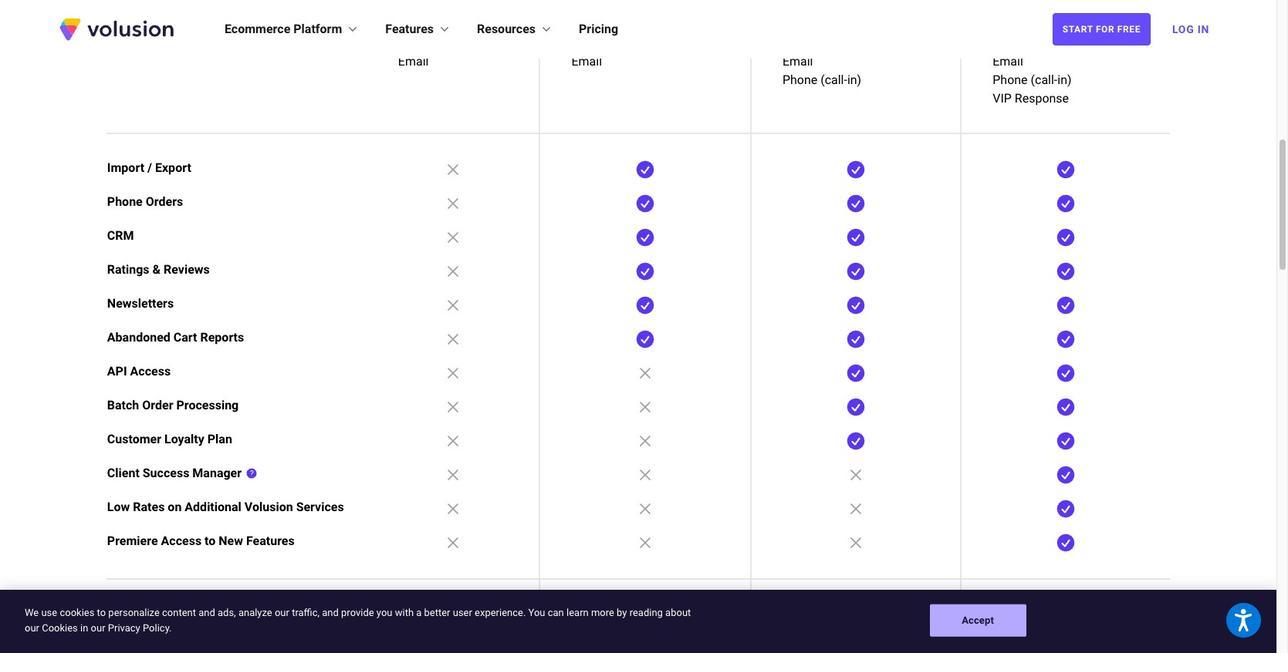 Task type: locate. For each thing, give the bounding box(es) containing it.
access right "api"
[[130, 364, 171, 379]]

(call- inside email phone (call-in) vip response
[[1031, 73, 1057, 87]]

in
[[80, 622, 88, 634]]

vip
[[993, 91, 1012, 106]]

site
[[160, 607, 182, 621]]

1 horizontal spatial &
[[233, 607, 242, 621]]

0 horizontal spatial chat
[[423, 36, 449, 50]]

accounts
[[137, 5, 190, 19]]

0 vertical spatial features
[[385, 22, 434, 36]]

user
[[453, 607, 472, 619]]

we use cookies to personalize content and ads, analyze our traffic, and provide you with a better user experience. you can learn more by reading about our cookies in our privacy policy.
[[25, 607, 691, 634]]

1 horizontal spatial and
[[322, 607, 339, 619]]

chat
[[423, 36, 449, 50], [597, 36, 622, 50]]

tools
[[286, 607, 316, 621]]

1 horizontal spatial phone
[[782, 73, 817, 87]]

better
[[424, 607, 450, 619]]

(call-
[[821, 73, 847, 87], [1031, 73, 1057, 87]]

live
[[398, 36, 420, 50], [571, 36, 594, 50]]

abandoned
[[107, 330, 170, 345]]

& left editing
[[233, 607, 242, 621]]

0 vertical spatial access
[[130, 364, 171, 379]]

1 horizontal spatial live
[[571, 36, 594, 50]]

1 horizontal spatial in)
[[1057, 73, 1072, 87]]

support
[[107, 36, 152, 50]]

1 horizontal spatial to
[[205, 534, 216, 549]]

reports
[[200, 330, 244, 345]]

staff accounts
[[107, 5, 190, 19]]

0 horizontal spatial to
[[97, 607, 106, 619]]

ecommerce platform button
[[225, 20, 361, 39]]

1 vertical spatial features
[[246, 534, 295, 549]]

processing
[[176, 398, 239, 413]]

1 (call- from the left
[[821, 73, 847, 87]]

customer
[[107, 432, 161, 447]]

phone
[[782, 73, 817, 87], [993, 73, 1028, 87], [107, 194, 143, 209]]

0 horizontal spatial live
[[398, 36, 420, 50]]

in) inside email phone (call-in)
[[847, 73, 861, 87]]

in)
[[847, 73, 861, 87], [1057, 73, 1072, 87]]

0 horizontal spatial (call-
[[821, 73, 847, 87]]

learn
[[566, 607, 589, 619]]

open accessibe: accessibility options, statement and help image
[[1235, 610, 1252, 632]]

(call- inside email phone (call-in)
[[821, 73, 847, 87]]

1 vertical spatial to
[[97, 607, 106, 619]]

cart
[[173, 330, 197, 345]]

accept button
[[930, 605, 1026, 637]]

more
[[591, 607, 614, 619]]

and
[[198, 607, 215, 619], [322, 607, 339, 619]]

our right in
[[91, 622, 105, 634]]

phone for email phone (call-in) vip response
[[993, 73, 1028, 87]]

to
[[205, 534, 216, 549], [97, 607, 106, 619]]

0 horizontal spatial in)
[[847, 73, 861, 87]]

0 horizontal spatial features
[[246, 534, 295, 549]]

to left new
[[205, 534, 216, 549]]

start
[[1063, 24, 1093, 35]]

1 live from the left
[[398, 36, 420, 50]]

powerful site building & editing tools link
[[107, 607, 316, 621]]

export
[[155, 161, 191, 175]]

rates
[[133, 500, 165, 515]]

provide
[[341, 607, 374, 619]]

1 live chat email from the left
[[398, 36, 449, 69]]

(call- for email phone (call-in)
[[821, 73, 847, 87]]

policy.
[[143, 622, 172, 634]]

experience.
[[475, 607, 526, 619]]

2 horizontal spatial phone
[[993, 73, 1028, 87]]

1 horizontal spatial live chat email
[[571, 36, 622, 69]]

1 horizontal spatial (call-
[[1031, 73, 1057, 87]]

and right traffic,
[[322, 607, 339, 619]]

our
[[275, 607, 289, 619], [25, 622, 39, 634], [91, 622, 105, 634]]

1 vertical spatial access
[[161, 534, 202, 549]]

0 horizontal spatial live chat email
[[398, 36, 449, 69]]

live chat email
[[398, 36, 449, 69], [571, 36, 622, 69]]

phone for email phone (call-in)
[[782, 73, 817, 87]]

about
[[665, 607, 691, 619]]

powerful site building & editing tools
[[107, 607, 316, 621]]

0 horizontal spatial and
[[198, 607, 215, 619]]

1 horizontal spatial features
[[385, 22, 434, 36]]

1 horizontal spatial chat
[[597, 36, 622, 50]]

features button
[[385, 20, 452, 39]]

log in
[[1172, 23, 1209, 36]]

batch
[[107, 398, 139, 413]]

and left ads,
[[198, 607, 215, 619]]

resources
[[477, 22, 536, 36]]

3 email from the left
[[782, 54, 813, 69]]

our left traffic,
[[275, 607, 289, 619]]

import / export
[[107, 161, 191, 175]]

1 in) from the left
[[847, 73, 861, 87]]

0 horizontal spatial &
[[152, 262, 161, 277]]

access
[[130, 364, 171, 379], [161, 534, 202, 549]]

ratings
[[107, 262, 149, 277]]

in) inside email phone (call-in) vip response
[[1057, 73, 1072, 87]]

features inside dropdown button
[[385, 22, 434, 36]]

our down we
[[25, 622, 39, 634]]

additional
[[185, 500, 241, 515]]

features
[[385, 22, 434, 36], [246, 534, 295, 549]]

1 and from the left
[[198, 607, 215, 619]]

0 vertical spatial to
[[205, 534, 216, 549]]

to right cookies
[[97, 607, 106, 619]]

start for free link
[[1052, 13, 1151, 46]]

client success manager
[[107, 466, 242, 481]]

phone inside email phone (call-in)
[[782, 73, 817, 87]]

2 in) from the left
[[1057, 73, 1072, 87]]

4 email from the left
[[993, 54, 1023, 69]]

&
[[152, 262, 161, 277], [233, 607, 242, 621]]

access down on
[[161, 534, 202, 549]]

2 (call- from the left
[[1031, 73, 1057, 87]]

2 horizontal spatial our
[[275, 607, 289, 619]]

personalize
[[108, 607, 160, 619]]

phone inside email phone (call-in) vip response
[[993, 73, 1028, 87]]

low
[[107, 500, 130, 515]]

email inside email phone (call-in) vip response
[[993, 54, 1023, 69]]

email phone (call-in)
[[782, 54, 861, 87]]

& right ratings
[[152, 262, 161, 277]]

cookies
[[60, 607, 94, 619]]

email phone (call-in) vip response
[[993, 54, 1072, 106]]



Task type: describe. For each thing, give the bounding box(es) containing it.
client
[[107, 466, 140, 481]]

log in link
[[1163, 12, 1219, 46]]

ratings & reviews
[[107, 262, 210, 277]]

phone orders
[[107, 194, 183, 209]]

privacy alert dialog
[[0, 590, 1276, 654]]

reviews
[[164, 262, 210, 277]]

platform
[[293, 22, 342, 36]]

staff
[[107, 5, 134, 19]]

for
[[1096, 24, 1115, 35]]

cookies
[[42, 622, 78, 634]]

resources button
[[477, 20, 554, 39]]

editing
[[245, 607, 283, 621]]

you
[[376, 607, 392, 619]]

order
[[142, 398, 173, 413]]

with
[[395, 607, 414, 619]]

ads,
[[218, 607, 236, 619]]

use
[[41, 607, 57, 619]]

traffic,
[[292, 607, 320, 619]]

abandoned cart reports
[[107, 330, 244, 345]]

crm
[[107, 228, 134, 243]]

we
[[25, 607, 39, 619]]

by
[[617, 607, 627, 619]]

batch order processing
[[107, 398, 239, 413]]

premiere access to new features
[[107, 534, 295, 549]]

customer loyalty plan
[[107, 432, 232, 447]]

to inside we use cookies to personalize content and ads, analyze our traffic, and provide you with a better user experience. you can learn more by reading about our cookies in our privacy policy.
[[97, 607, 106, 619]]

2 chat from the left
[[597, 36, 622, 50]]

start for free
[[1063, 24, 1141, 35]]

0 horizontal spatial phone
[[107, 194, 143, 209]]

1 chat from the left
[[423, 36, 449, 50]]

ecommerce platform
[[225, 22, 342, 36]]

pricing
[[579, 22, 618, 36]]

reading
[[630, 607, 663, 619]]

content
[[162, 607, 196, 619]]

new
[[219, 534, 243, 549]]

import
[[107, 161, 144, 175]]

1 horizontal spatial our
[[91, 622, 105, 634]]

/
[[147, 161, 152, 175]]

log
[[1172, 23, 1194, 36]]

in) for email phone (call-in) vip response
[[1057, 73, 1072, 87]]

a
[[416, 607, 422, 619]]

can
[[548, 607, 564, 619]]

access for api
[[130, 364, 171, 379]]

0 horizontal spatial our
[[25, 622, 39, 634]]

services
[[296, 500, 344, 515]]

loyalty
[[164, 432, 204, 447]]

building
[[185, 607, 230, 621]]

1 email from the left
[[398, 54, 429, 69]]

premiere
[[107, 534, 158, 549]]

success
[[143, 466, 189, 481]]

privacy
[[108, 622, 140, 634]]

low rates on additional volusion services
[[107, 500, 344, 515]]

orders
[[146, 194, 183, 209]]

2 email from the left
[[571, 54, 602, 69]]

manager
[[192, 466, 242, 481]]

pricing link
[[579, 20, 618, 39]]

in
[[1197, 23, 1209, 36]]

1 vertical spatial &
[[233, 607, 242, 621]]

access for premiere
[[161, 534, 202, 549]]

response
[[1015, 91, 1069, 106]]

5
[[571, 5, 578, 19]]

you
[[528, 607, 545, 619]]

email inside email phone (call-in)
[[782, 54, 813, 69]]

2 live from the left
[[571, 36, 594, 50]]

accept
[[962, 615, 994, 626]]

api
[[107, 364, 127, 379]]

plan
[[207, 432, 232, 447]]

api access
[[107, 364, 171, 379]]

in) for email phone (call-in)
[[847, 73, 861, 87]]

0 vertical spatial &
[[152, 262, 161, 277]]

volusion
[[245, 500, 293, 515]]

newsletters
[[107, 296, 174, 311]]

(call- for email phone (call-in) vip response
[[1031, 73, 1057, 87]]

2 and from the left
[[322, 607, 339, 619]]

powerful
[[107, 607, 157, 621]]

2 live chat email from the left
[[571, 36, 622, 69]]

ecommerce
[[225, 22, 290, 36]]

free
[[1117, 24, 1141, 35]]



Task type: vqa. For each thing, say whether or not it's contained in the screenshot.
Related Articles
no



